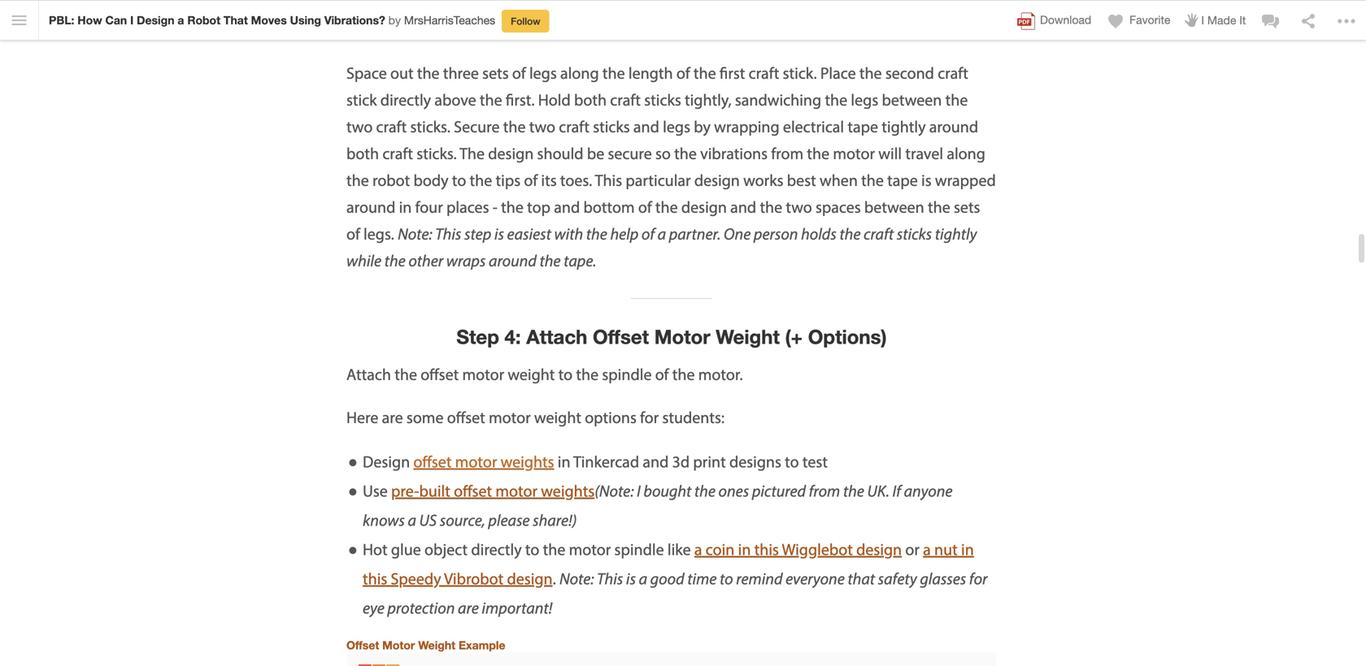 Task type: describe. For each thing, give the bounding box(es) containing it.
made
[[1207, 13, 1236, 27]]

note: for is
[[559, 568, 594, 589]]

should
[[537, 143, 584, 163]]

the left uk.
[[843, 481, 864, 501]]

to inside space out the three sets of legs along the length of the first craft stick. place the second craft stick directly above the first. hold both craft sticks tightly, sandwiching the legs between the two craft sticks. secure the two craft sticks and legs by wrapping electrical tape tightly around both craft sticks. the design should be secure so the vibrations from the motor will travel along the robot body to the tips of its toes. this particular design works best when the tape is wrapped around in four places - the top and bottom of the design and the two spaces between the sets of legs.
[[452, 169, 466, 190]]

the down place
[[825, 89, 848, 110]]

in left tinkercad
[[558, 451, 571, 472]]

design up partner. at the top of page
[[681, 196, 727, 217]]

a inside note: this is a good time to remind everyone that safety glasses for eye protection are important!
[[639, 568, 647, 589]]

moves
[[251, 13, 287, 27]]

0 vertical spatial motor
[[654, 325, 710, 348]]

0 horizontal spatial design
[[137, 13, 174, 27]]

the right out
[[417, 62, 440, 83]]

1 vertical spatial between
[[864, 196, 924, 217]]

0 vertical spatial legs
[[529, 62, 557, 83]]

places
[[446, 196, 489, 217]]

options)
[[808, 325, 887, 348]]

craft up robot
[[382, 143, 413, 163]]

a nut in this speedy vibrobot design link
[[363, 539, 974, 589]]

1 vertical spatial weight
[[534, 407, 581, 428]]

secure
[[608, 143, 652, 163]]

and left 3d
[[643, 451, 669, 472]]

time
[[687, 568, 717, 589]]

the right -
[[501, 196, 524, 217]]

is inside 'note: this step is easiest with the help of a partner. one person holds the craft sticks tightly while the other wraps around the tape.'
[[494, 223, 504, 244]]

wraps
[[446, 250, 486, 271]]

are inside note: this is a good time to remind everyone that safety glasses for eye protection are important!
[[458, 598, 479, 618]]

a left robot
[[178, 13, 184, 27]]

the down share!)
[[543, 539, 565, 560]]

or
[[905, 539, 920, 560]]

easiest
[[507, 223, 551, 244]]

the right so
[[674, 143, 697, 163]]

of inside 'note: this step is easiest with the help of a partner. one person holds the craft sticks tightly while the other wraps around the tape.'
[[642, 223, 655, 244]]

the left first.
[[480, 89, 502, 110]]

built
[[419, 481, 450, 501]]

craft down 'stick'
[[376, 116, 407, 137]]

offset up source,
[[454, 481, 492, 501]]

around inside 'note: this step is easiest with the help of a partner. one person holds the craft sticks tightly while the other wraps around the tape.'
[[489, 250, 537, 271]]

design up tips
[[488, 143, 534, 163]]

0 vertical spatial for
[[640, 407, 659, 428]]

some
[[407, 407, 444, 428]]

of up first.
[[512, 62, 526, 83]]

a inside (note: i bought the ones pictured from the uk. if anyone knows a us source, please share!)
[[408, 510, 416, 531]]

protection
[[387, 598, 455, 618]]

and up one
[[730, 196, 756, 217]]

secure
[[454, 116, 500, 137]]

.
[[553, 568, 559, 589]]

person
[[754, 223, 798, 244]]

print
[[693, 451, 726, 472]]

space
[[346, 62, 387, 83]]

this for good
[[597, 568, 623, 589]]

0 horizontal spatial sets
[[482, 62, 509, 83]]

0 horizontal spatial tape
[[848, 116, 878, 137]]

travel
[[905, 143, 943, 163]]

1 horizontal spatial offset
[[593, 325, 649, 348]]

1 vertical spatial sticks.
[[417, 143, 457, 163]]

0 horizontal spatial are
[[382, 407, 403, 428]]

use
[[363, 481, 388, 501]]

for inside note: this is a good time to remind everyone that safety glasses for eye protection are important!
[[969, 568, 988, 589]]

bottom
[[583, 196, 635, 217]]

and up secure
[[633, 116, 659, 137]]

works
[[743, 169, 784, 190]]

of left the its at the left top of the page
[[524, 169, 538, 190]]

best
[[787, 169, 816, 190]]

with
[[554, 223, 583, 244]]

length
[[629, 62, 673, 83]]

the up some
[[395, 364, 417, 385]]

1 horizontal spatial two
[[529, 116, 555, 137]]

the up wrapped
[[945, 89, 968, 110]]

one
[[724, 223, 751, 244]]

in right coin
[[738, 539, 751, 560]]

stick.
[[783, 62, 817, 83]]

motor up offset motor weights link
[[489, 407, 531, 428]]

tinkercad
[[573, 451, 639, 472]]

the left help
[[586, 223, 607, 244]]

0 horizontal spatial two
[[346, 116, 373, 137]]

three
[[443, 62, 479, 83]]

0 horizontal spatial i
[[130, 13, 134, 27]]

1 vertical spatial attach
[[346, 364, 391, 385]]

follow
[[511, 16, 540, 27]]

offset motor weight example link
[[346, 639, 505, 653]]

good
[[650, 568, 684, 589]]

it
[[1240, 13, 1246, 27]]

3d
[[672, 451, 690, 472]]

uk.
[[867, 481, 890, 501]]

this inside a nut in this speedy vibrobot design
[[363, 568, 387, 589]]

2 horizontal spatial two
[[786, 196, 812, 217]]

in inside space out the three sets of legs along the length of the first craft stick. place the second craft stick directly above the first. hold both craft sticks tightly, sandwiching the legs between the two craft sticks. secure the two craft sticks and legs by wrapping electrical tape tightly around both craft sticks. the design should be secure so the vibrations from the motor will travel along the robot body to the tips of its toes. this particular design works best when the tape is wrapped around in four places - the top and bottom of the design and the two spaces between the sets of legs.
[[399, 196, 412, 217]]

electrical
[[783, 116, 844, 137]]

1 horizontal spatial both
[[574, 89, 607, 110]]

of right the length on the left top of page
[[676, 62, 690, 83]]

us
[[419, 510, 437, 531]]

stick
[[346, 89, 377, 110]]

remind
[[736, 568, 783, 589]]

favorite
[[1130, 13, 1171, 27]]

craft up sandwiching
[[749, 62, 779, 83]]

note: this step is easiest with the help of a partner. one person holds the craft sticks tightly while the other wraps around the tape.
[[346, 223, 977, 271]]

spindle for of
[[602, 364, 652, 385]]

and up with
[[554, 196, 580, 217]]

safety
[[878, 568, 917, 589]]

-
[[493, 196, 498, 217]]

(+
[[785, 325, 803, 348]]

legs.
[[364, 223, 394, 244]]

the left "ones"
[[694, 481, 716, 501]]

step 4: attach offset motor weight (+ options)
[[457, 325, 887, 348]]

0 vertical spatial attach
[[526, 325, 587, 348]]

note: this is a good time to remind everyone that safety glasses for eye protection are important!
[[363, 568, 988, 618]]

the down particular
[[655, 196, 678, 217]]

four
[[415, 196, 443, 217]]

use pre-built offset motor weights
[[363, 481, 595, 501]]

when
[[820, 169, 858, 190]]

motor down step
[[462, 364, 504, 385]]

craft down the length on the left top of page
[[610, 89, 641, 110]]

robot
[[187, 13, 220, 27]]

step
[[457, 325, 499, 348]]

craft right second
[[938, 62, 968, 83]]

1 horizontal spatial along
[[947, 143, 986, 163]]

of left legs.
[[346, 223, 360, 244]]

the up person
[[760, 196, 782, 217]]

second
[[885, 62, 934, 83]]

please
[[488, 510, 530, 531]]

motor up 'please'
[[496, 481, 538, 501]]

wigglebot
[[782, 539, 853, 560]]

the
[[460, 143, 485, 163]]

tightly,
[[685, 89, 732, 110]]

1 vertical spatial sets
[[954, 196, 980, 217]]

the left robot
[[346, 169, 369, 190]]

the down wrapped
[[928, 196, 950, 217]]

out
[[390, 62, 414, 83]]

download button
[[1017, 12, 1092, 31]]

everyone
[[786, 568, 845, 589]]

be
[[587, 143, 604, 163]]

offset up built on the left bottom
[[413, 451, 452, 472]]

the down spaces
[[840, 223, 861, 244]]

spindle for like
[[614, 539, 664, 560]]

motor up use pre-built offset motor weights
[[455, 451, 497, 472]]

the right place
[[859, 62, 882, 83]]

to down share!)
[[525, 539, 539, 560]]

the left the tape.
[[540, 250, 561, 271]]

the left other
[[384, 250, 406, 271]]

ones
[[719, 481, 749, 501]]

students:
[[662, 407, 725, 428]]

(note:
[[595, 481, 634, 501]]

that
[[848, 568, 875, 589]]

1 vertical spatial sticks
[[593, 116, 630, 137]]

motor down share!)
[[569, 539, 611, 560]]

a inside 'note: this step is easiest with the help of a partner. one person holds the craft sticks tightly while the other wraps around the tape.'
[[658, 223, 666, 244]]

this for easiest
[[435, 223, 461, 244]]

glasses
[[920, 568, 966, 589]]

its
[[541, 169, 557, 190]]

note: for step
[[398, 223, 432, 244]]

offset up some
[[421, 364, 459, 385]]

to up the "here are some offset motor weight options for students:"
[[558, 364, 573, 385]]

designs
[[729, 451, 781, 472]]

0 horizontal spatial around
[[346, 196, 396, 217]]

other
[[408, 250, 443, 271]]

1 vertical spatial weight
[[418, 639, 455, 653]]



Task type: vqa. For each thing, say whether or not it's contained in the screenshot.
Username text box
no



Task type: locate. For each thing, give the bounding box(es) containing it.
this inside space out the three sets of legs along the length of the first craft stick. place the second craft stick directly above the first. hold both craft sticks tightly, sandwiching the legs between the two craft sticks. secure the two craft sticks and legs by wrapping electrical tape tightly around both craft sticks. the design should be secure so the vibrations from the motor will travel along the robot body to the tips of its toes. this particular design works best when the tape is wrapped around in four places - the top and bottom of the design and the two spaces between the sets of legs.
[[595, 169, 622, 190]]

1 vertical spatial are
[[458, 598, 479, 618]]

motor up when
[[833, 143, 875, 163]]

1 vertical spatial tightly
[[935, 223, 977, 244]]

two
[[346, 116, 373, 137], [529, 116, 555, 137], [786, 196, 812, 217]]

1 vertical spatial for
[[969, 568, 988, 589]]

0 horizontal spatial tightly
[[882, 116, 926, 137]]

between down "will"
[[864, 196, 924, 217]]

from inside space out the three sets of legs along the length of the first craft stick. place the second craft stick directly above the first. hold both craft sticks tightly, sandwiching the legs between the two craft sticks. secure the two craft sticks and legs by wrapping electrical tape tightly around both craft sticks. the design should be secure so the vibrations from the motor will travel along the robot body to the tips of its toes. this particular design works best when the tape is wrapped around in four places - the top and bottom of the design and the two spaces between the sets of legs.
[[771, 143, 804, 163]]

both up robot
[[346, 143, 379, 163]]

0 vertical spatial note:
[[398, 223, 432, 244]]

1 horizontal spatial attach
[[526, 325, 587, 348]]

4:
[[505, 325, 521, 348]]

is down hot glue object directly to the motor spindle like a coin in this wigglebot design or
[[626, 568, 636, 589]]

to right body
[[452, 169, 466, 190]]

2 vertical spatial legs
[[663, 116, 690, 137]]

offset motor weight example
[[346, 639, 505, 653]]

weight left (+
[[716, 325, 780, 348]]

space out the three sets of legs along the length of the first craft stick. place the second craft stick directly above the first. hold both craft sticks tightly, sandwiching the legs between the two craft sticks. secure the two craft sticks and legs by wrapping electrical tape tightly around both craft sticks. the design should be secure so the vibrations from the motor will travel along the robot body to the tips of its toes. this particular design works best when the tape is wrapped around in four places - the top and bottom of the design and the two spaces between the sets of legs.
[[346, 62, 996, 244]]

2 vertical spatial sticks
[[897, 223, 932, 244]]

the down "will"
[[861, 169, 884, 190]]

to right time
[[720, 568, 733, 589]]

2 horizontal spatial is
[[921, 169, 932, 190]]

attach up the attach the offset motor weight to the spindle of the motor.
[[526, 325, 587, 348]]

design left or
[[856, 539, 902, 560]]

the up options
[[576, 364, 599, 385]]

particular
[[626, 169, 691, 190]]

2 vertical spatial around
[[489, 250, 537, 271]]

attach up 'here'
[[346, 364, 391, 385]]

of down step 4: attach offset motor weight (+ options)
[[655, 364, 669, 385]]

along
[[560, 62, 599, 83], [947, 143, 986, 163]]

2 vertical spatial is
[[626, 568, 636, 589]]

2 horizontal spatial around
[[929, 116, 978, 137]]

are down vibrobot
[[458, 598, 479, 618]]

0 horizontal spatial offset
[[346, 639, 379, 653]]

for
[[640, 407, 659, 428], [969, 568, 988, 589]]

this inside note: this is a good time to remind everyone that safety glasses for eye protection are important!
[[597, 568, 623, 589]]

1 vertical spatial note:
[[559, 568, 594, 589]]

a left partner. at the top of page
[[658, 223, 666, 244]]

above
[[435, 89, 476, 110]]

1 vertical spatial tape
[[887, 169, 918, 190]]

is inside space out the three sets of legs along the length of the first craft stick. place the second craft stick directly above the first. hold both craft sticks tightly, sandwiching the legs between the two craft sticks. secure the two craft sticks and legs by wrapping electrical tape tightly around both craft sticks. the design should be secure so the vibrations from the motor will travel along the robot body to the tips of its toes. this particular design works best when the tape is wrapped around in four places - the top and bottom of the design and the two spaces between the sets of legs.
[[921, 169, 932, 190]]

motor
[[654, 325, 710, 348], [382, 639, 415, 653]]

hot
[[363, 539, 388, 560]]

0 vertical spatial weights
[[501, 451, 554, 472]]

1 vertical spatial both
[[346, 143, 379, 163]]

test
[[803, 451, 828, 472]]

spaces
[[816, 196, 861, 217]]

body
[[414, 169, 449, 190]]

1 vertical spatial is
[[494, 223, 504, 244]]

1 vertical spatial this
[[363, 568, 387, 589]]

motor inside space out the three sets of legs along the length of the first craft stick. place the second craft stick directly above the first. hold both craft sticks tightly, sandwiching the legs between the two craft sticks. secure the two craft sticks and legs by wrapping electrical tape tightly around both craft sticks. the design should be secure so the vibrations from the motor will travel along the robot body to the tips of its toes. this particular design works best when the tape is wrapped around in four places - the top and bottom of the design and the two spaces between the sets of legs.
[[833, 143, 875, 163]]

weight down protection
[[418, 639, 455, 653]]

so
[[655, 143, 671, 163]]

is
[[921, 169, 932, 190], [494, 223, 504, 244], [626, 568, 636, 589]]

spindle up options
[[602, 364, 652, 385]]

wrapped
[[935, 169, 996, 190]]

1 vertical spatial legs
[[851, 89, 878, 110]]

i right the (note:
[[637, 481, 641, 501]]

first.
[[506, 89, 535, 110]]

design
[[137, 13, 174, 27], [363, 451, 410, 472]]

weights down the "here are some offset motor weight options for students:"
[[501, 451, 554, 472]]

craft inside 'note: this step is easiest with the help of a partner. one person holds the craft sticks tightly while the other wraps around the tape.'
[[864, 223, 894, 244]]

0 vertical spatial weight
[[716, 325, 780, 348]]

vibrations
[[700, 143, 768, 163]]

tape down "will"
[[887, 169, 918, 190]]

of down particular
[[638, 196, 652, 217]]

a left us
[[408, 510, 416, 531]]

imadeit image
[[1183, 12, 1200, 23]]

attach the offset motor weight to the spindle of the motor.
[[346, 364, 743, 385]]

sticks
[[644, 89, 681, 110], [593, 116, 630, 137], [897, 223, 932, 244]]

note: up other
[[398, 223, 432, 244]]

0 vertical spatial tape
[[848, 116, 878, 137]]

help
[[610, 223, 639, 244]]

the down first.
[[503, 116, 526, 137]]

1 horizontal spatial note:
[[559, 568, 594, 589]]

a inside a nut in this speedy vibrobot design
[[923, 539, 931, 560]]

is inside note: this is a good time to remind everyone that safety glasses for eye protection are important!
[[626, 568, 636, 589]]

to inside note: this is a good time to remind everyone that safety glasses for eye protection are important!
[[720, 568, 733, 589]]

0 horizontal spatial directly
[[380, 89, 431, 110]]

in inside a nut in this speedy vibrobot design
[[961, 539, 974, 560]]

1 vertical spatial offset
[[346, 639, 379, 653]]

0 horizontal spatial attach
[[346, 364, 391, 385]]

by inside space out the three sets of legs along the length of the first craft stick. place the second craft stick directly above the first. hold both craft sticks tightly, sandwiching the legs between the two craft sticks. secure the two craft sticks and legs by wrapping electrical tape tightly around both craft sticks. the design should be secure so the vibrations from the motor will travel along the robot body to the tips of its toes. this particular design works best when the tape is wrapped around in four places - the top and bottom of the design and the two spaces between the sets of legs.
[[694, 116, 711, 137]]

0 horizontal spatial sticks
[[593, 116, 630, 137]]

0 horizontal spatial from
[[771, 143, 804, 163]]

mrsharristeaches
[[404, 13, 495, 27]]

0 vertical spatial are
[[382, 407, 403, 428]]

tips
[[496, 169, 521, 190]]

a left good
[[639, 568, 647, 589]]

this
[[595, 169, 622, 190], [435, 223, 461, 244], [597, 568, 623, 589]]

legs
[[529, 62, 557, 83], [851, 89, 878, 110], [663, 116, 690, 137]]

first
[[720, 62, 745, 83]]

directly
[[380, 89, 431, 110], [471, 539, 522, 560]]

0 vertical spatial sticks.
[[410, 116, 450, 137]]

0 horizontal spatial for
[[640, 407, 659, 428]]

1 horizontal spatial this
[[754, 539, 779, 560]]

place
[[820, 62, 856, 83]]

the up tightly,
[[694, 62, 716, 83]]

weight down the attach the offset motor weight to the spindle of the motor.
[[534, 407, 581, 428]]

i inside (note: i bought the ones pictured from the uk. if anyone knows a us source, please share!)
[[637, 481, 641, 501]]

to left test
[[785, 451, 799, 472]]

legs up hold
[[529, 62, 557, 83]]

pictured
[[752, 481, 806, 501]]

attach
[[526, 325, 587, 348], [346, 364, 391, 385]]

1 horizontal spatial i
[[637, 481, 641, 501]]

sandwiching
[[735, 89, 822, 110]]

by down tightly,
[[694, 116, 711, 137]]

the left motor.
[[672, 364, 695, 385]]

note: inside 'note: this step is easiest with the help of a partner. one person holds the craft sticks tightly while the other wraps around the tape.'
[[398, 223, 432, 244]]

0 horizontal spatial motor
[[382, 639, 415, 653]]

two down hold
[[529, 116, 555, 137]]

1 horizontal spatial tightly
[[935, 223, 977, 244]]

around up the travel
[[929, 116, 978, 137]]

0 vertical spatial spindle
[[602, 364, 652, 385]]

tape.
[[564, 250, 596, 271]]

bought
[[644, 481, 691, 501]]

hot glue object directly to the motor spindle like a coin in this wigglebot design or
[[363, 539, 923, 560]]

top
[[527, 196, 551, 217]]

0 vertical spatial sticks
[[644, 89, 681, 110]]

knows
[[363, 510, 405, 531]]

1 horizontal spatial tape
[[887, 169, 918, 190]]

design inside a nut in this speedy vibrobot design
[[507, 568, 553, 589]]

directly down out
[[380, 89, 431, 110]]

0 horizontal spatial weight
[[418, 639, 455, 653]]

0 vertical spatial design
[[137, 13, 174, 27]]

the down electrical at the right of the page
[[807, 143, 830, 163]]

design up important!
[[507, 568, 553, 589]]

2 horizontal spatial i
[[1201, 13, 1204, 27]]

1 horizontal spatial around
[[489, 250, 537, 271]]

can
[[105, 13, 127, 27]]

0 horizontal spatial is
[[494, 223, 504, 244]]

this left step
[[435, 223, 461, 244]]

glue
[[391, 539, 421, 560]]

0 horizontal spatial along
[[560, 62, 599, 83]]

a right like
[[694, 539, 702, 560]]

share!)
[[533, 510, 577, 531]]

0 vertical spatial around
[[929, 116, 978, 137]]

1 horizontal spatial is
[[626, 568, 636, 589]]

1 vertical spatial along
[[947, 143, 986, 163]]

a
[[178, 13, 184, 27], [658, 223, 666, 244], [408, 510, 416, 531], [694, 539, 702, 560], [923, 539, 931, 560], [639, 568, 647, 589]]

robot
[[372, 169, 410, 190]]

two down 'stick'
[[346, 116, 373, 137]]

offset motor weights link
[[413, 451, 554, 472]]

of
[[512, 62, 526, 83], [676, 62, 690, 83], [524, 169, 538, 190], [638, 196, 652, 217], [346, 223, 360, 244], [642, 223, 655, 244], [655, 364, 669, 385]]

while
[[346, 250, 381, 271]]

hold
[[538, 89, 571, 110]]

eye
[[363, 598, 384, 618]]

a right or
[[923, 539, 931, 560]]

motor
[[833, 143, 875, 163], [462, 364, 504, 385], [489, 407, 531, 428], [455, 451, 497, 472], [496, 481, 538, 501], [569, 539, 611, 560]]

sticks.
[[410, 116, 450, 137], [417, 143, 457, 163]]

sticks down the travel
[[897, 223, 932, 244]]

1 horizontal spatial weight
[[716, 325, 780, 348]]

weights up share!)
[[541, 481, 595, 501]]

offset down the eye
[[346, 639, 379, 653]]

1 horizontal spatial from
[[809, 481, 840, 501]]

from inside (note: i bought the ones pictured from the uk. if anyone knows a us source, please share!)
[[809, 481, 840, 501]]

1 horizontal spatial directly
[[471, 539, 522, 560]]

1 horizontal spatial by
[[694, 116, 711, 137]]

sticks inside 'note: this step is easiest with the help of a partner. one person holds the craft sticks tightly while the other wraps around the tape.'
[[897, 223, 932, 244]]

the
[[417, 62, 440, 83], [602, 62, 625, 83], [694, 62, 716, 83], [859, 62, 882, 83], [480, 89, 502, 110], [825, 89, 848, 110], [945, 89, 968, 110], [503, 116, 526, 137], [674, 143, 697, 163], [807, 143, 830, 163], [346, 169, 369, 190], [470, 169, 492, 190], [861, 169, 884, 190], [501, 196, 524, 217], [655, 196, 678, 217], [760, 196, 782, 217], [928, 196, 950, 217], [586, 223, 607, 244], [840, 223, 861, 244], [384, 250, 406, 271], [540, 250, 561, 271], [395, 364, 417, 385], [576, 364, 599, 385], [672, 364, 695, 385], [694, 481, 716, 501], [843, 481, 864, 501], [543, 539, 565, 560]]

this up bottom
[[595, 169, 622, 190]]

toes.
[[560, 169, 592, 190]]

0 vertical spatial directly
[[380, 89, 431, 110]]

pre-built offset motor weights link
[[391, 481, 595, 501]]

if
[[893, 481, 901, 501]]

mrsharristeaches link
[[404, 13, 495, 27]]

around down easiest
[[489, 250, 537, 271]]

pbl: how can i design a robot that moves using vibrations? by mrsharristeaches
[[49, 13, 495, 27]]

0 vertical spatial is
[[921, 169, 932, 190]]

0 vertical spatial tightly
[[882, 116, 926, 137]]

options
[[585, 407, 637, 428]]

0 vertical spatial this
[[754, 539, 779, 560]]

1 vertical spatial weights
[[541, 481, 595, 501]]

note:
[[398, 223, 432, 244], [559, 568, 594, 589]]

speedy
[[391, 568, 441, 589]]

the left the length on the left top of page
[[602, 62, 625, 83]]

design down vibrations
[[694, 169, 740, 190]]

0 horizontal spatial legs
[[529, 62, 557, 83]]

both
[[574, 89, 607, 110], [346, 143, 379, 163]]

2 horizontal spatial legs
[[851, 89, 878, 110]]

1 horizontal spatial sets
[[954, 196, 980, 217]]

pre-
[[391, 481, 419, 501]]

tape right electrical at the right of the page
[[848, 116, 878, 137]]

0 vertical spatial between
[[882, 89, 942, 110]]

0 horizontal spatial by
[[388, 13, 401, 27]]

sticks down the length on the left top of page
[[644, 89, 681, 110]]

the left tips
[[470, 169, 492, 190]]

from down test
[[809, 481, 840, 501]]

0 vertical spatial both
[[574, 89, 607, 110]]

offset right some
[[447, 407, 485, 428]]

2 horizontal spatial sticks
[[897, 223, 932, 244]]

is down the travel
[[921, 169, 932, 190]]

favorite button
[[1106, 12, 1171, 31]]

note: inside note: this is a good time to remind everyone that safety glasses for eye protection are important!
[[559, 568, 594, 589]]

tightly inside 'note: this step is easiest with the help of a partner. one person holds the craft sticks tightly while the other wraps around the tape.'
[[935, 223, 977, 244]]

1 horizontal spatial design
[[363, 451, 410, 472]]

1 vertical spatial motor
[[382, 639, 415, 653]]

1 horizontal spatial are
[[458, 598, 479, 618]]

i inside "button"
[[1201, 13, 1204, 27]]

0 vertical spatial by
[[388, 13, 401, 27]]

this
[[754, 539, 779, 560], [363, 568, 387, 589]]

offset up options
[[593, 325, 649, 348]]

this inside 'note: this step is easiest with the help of a partner. one person holds the craft sticks tightly while the other wraps around the tape.'
[[435, 223, 461, 244]]

in right nut
[[961, 539, 974, 560]]

i made it
[[1201, 13, 1246, 27]]

0 vertical spatial offset
[[593, 325, 649, 348]]

craft up should
[[559, 116, 590, 137]]

design offset motor weights in tinkercad and 3d print designs to test
[[363, 451, 828, 472]]

legs down place
[[851, 89, 878, 110]]

in
[[399, 196, 412, 217], [558, 451, 571, 472], [738, 539, 751, 560], [961, 539, 974, 560]]

spindle
[[602, 364, 652, 385], [614, 539, 664, 560]]

tightly
[[882, 116, 926, 137], [935, 223, 977, 244]]

1 horizontal spatial sticks
[[644, 89, 681, 110]]

sets down wrapped
[[954, 196, 980, 217]]

offset
[[593, 325, 649, 348], [346, 639, 379, 653]]

using
[[290, 13, 321, 27]]

1 horizontal spatial legs
[[663, 116, 690, 137]]

pbl:
[[49, 13, 74, 27]]

directly down 'please'
[[471, 539, 522, 560]]

0 vertical spatial along
[[560, 62, 599, 83]]

along up hold
[[560, 62, 599, 83]]

weight down 4: on the left of page
[[508, 364, 555, 385]]

spindle left like
[[614, 539, 664, 560]]

along up wrapped
[[947, 143, 986, 163]]

0 vertical spatial this
[[595, 169, 622, 190]]

anyone
[[904, 481, 953, 501]]

tightly inside space out the three sets of legs along the length of the first craft stick. place the second craft stick directly above the first. hold both craft sticks tightly, sandwiching the legs between the two craft sticks. secure the two craft sticks and legs by wrapping electrical tape tightly around both craft sticks. the design should be secure so the vibrations from the motor will travel along the robot body to the tips of its toes. this particular design works best when the tape is wrapped around in four places - the top and bottom of the design and the two spaces between the sets of legs.
[[882, 116, 926, 137]]

0 vertical spatial sets
[[482, 62, 509, 83]]

step
[[464, 223, 491, 244]]

in left four
[[399, 196, 412, 217]]

this up remind
[[754, 539, 779, 560]]

how
[[77, 13, 102, 27]]

1 vertical spatial directly
[[471, 539, 522, 560]]

0 vertical spatial weight
[[508, 364, 555, 385]]

i
[[130, 13, 134, 27], [1201, 13, 1204, 27], [637, 481, 641, 501]]

1 horizontal spatial for
[[969, 568, 988, 589]]

1 vertical spatial by
[[694, 116, 711, 137]]

1 vertical spatial design
[[363, 451, 410, 472]]

for right options
[[640, 407, 659, 428]]

0 horizontal spatial both
[[346, 143, 379, 163]]

for right glasses
[[969, 568, 988, 589]]

of right help
[[642, 223, 655, 244]]

example
[[459, 639, 505, 653]]

sticks. up body
[[417, 143, 457, 163]]

i right can
[[130, 13, 134, 27]]

tightly up "will"
[[882, 116, 926, 137]]

directly inside space out the three sets of legs along the length of the first craft stick. place the second craft stick directly above the first. hold both craft sticks tightly, sandwiching the legs between the two craft sticks. secure the two craft sticks and legs by wrapping electrical tape tightly around both craft sticks. the design should be secure so the vibrations from the motor will travel along the robot body to the tips of its toes. this particular design works best when the tape is wrapped around in four places - the top and bottom of the design and the two spaces between the sets of legs.
[[380, 89, 431, 110]]

follow button
[[502, 10, 549, 33]]

1 horizontal spatial motor
[[654, 325, 710, 348]]

0 horizontal spatial note:
[[398, 223, 432, 244]]



